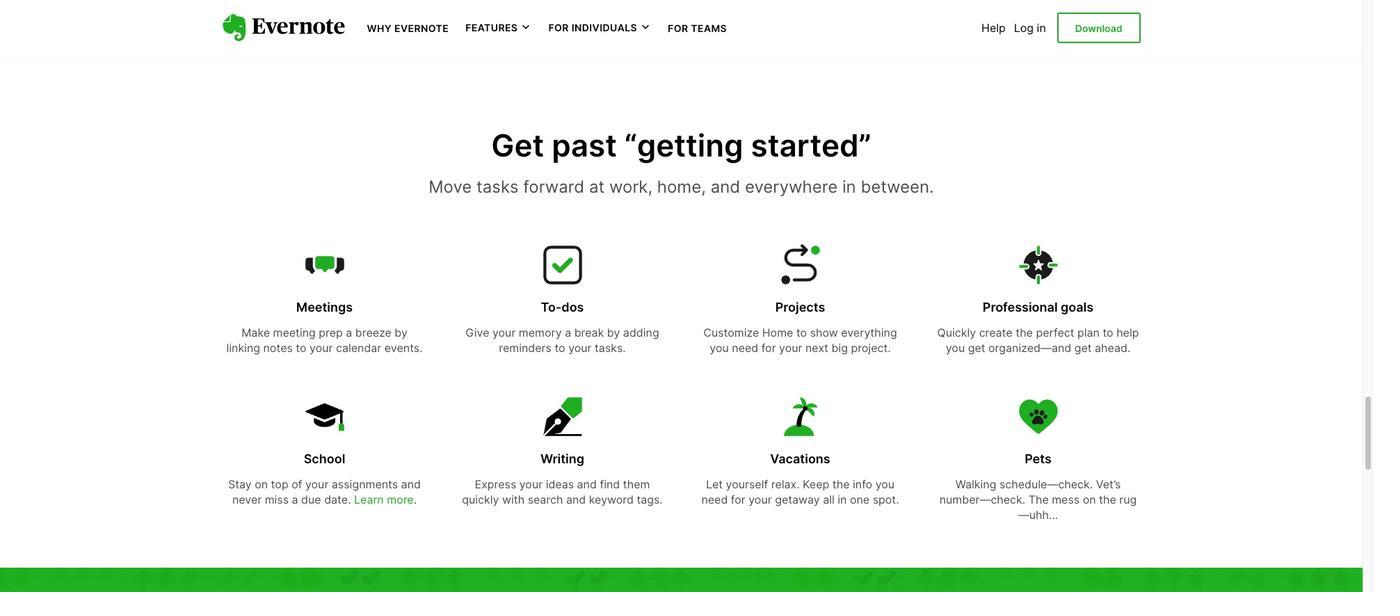 Task type: locate. For each thing, give the bounding box(es) containing it.
the inside let yourself relax. keep the info you need for your getaway all in one spot.
[[833, 477, 850, 491]]

of
[[292, 477, 302, 491]]

on inside walking schedule—check. vet's number—check. the mess on the rug —uhh...
[[1083, 493, 1096, 506]]

by inside make meeting prep a breeze by linking notes to your calendar events.
[[395, 325, 408, 339]]

date.
[[324, 493, 351, 506]]

for
[[549, 22, 569, 34], [668, 22, 688, 34]]

learn more link
[[354, 493, 414, 506]]

need down customize
[[732, 341, 759, 355]]

professional goals
[[983, 300, 1094, 315]]

a for meetings
[[346, 325, 352, 339]]

to inside give your memory a break by adding reminders to your tasks.
[[555, 341, 565, 355]]

on left top
[[255, 477, 268, 491]]

for left teams
[[668, 22, 688, 34]]

and
[[711, 177, 740, 197], [401, 477, 421, 491], [577, 477, 597, 491], [566, 493, 586, 506]]

quickly create the perfect plan to help you get organized—and get ahead.
[[938, 325, 1139, 355]]

notes
[[263, 341, 293, 355]]

you down quickly on the bottom of page
[[946, 341, 965, 355]]

events.
[[385, 341, 423, 355]]

organized—and
[[989, 341, 1072, 355]]

in right all
[[838, 493, 847, 506]]

let yourself relax. keep the info you need for your getaway all in one spot.
[[702, 477, 899, 506]]

the
[[1029, 493, 1049, 506]]

the
[[1016, 325, 1033, 339], [833, 477, 850, 491], [1099, 493, 1117, 506]]

2 vertical spatial in
[[838, 493, 847, 506]]

0 horizontal spatial for
[[549, 22, 569, 34]]

getaway
[[775, 493, 820, 506]]

1 horizontal spatial on
[[1083, 493, 1096, 506]]

in right log
[[1037, 21, 1046, 35]]

2 horizontal spatial you
[[946, 341, 965, 355]]

you up spot.
[[876, 477, 895, 491]]

express your ideas and find them quickly with search and keyword tags.
[[462, 477, 663, 506]]

get
[[491, 127, 544, 164]]

1 horizontal spatial by
[[607, 325, 620, 339]]

2 by from the left
[[607, 325, 620, 339]]

0 horizontal spatial you
[[710, 341, 729, 355]]

need
[[732, 341, 759, 355], [702, 493, 728, 506]]

your up search
[[520, 477, 543, 491]]

pen writing icon image
[[540, 395, 585, 439]]

for individuals
[[549, 22, 637, 34]]

0 horizontal spatial need
[[702, 493, 728, 506]]

your down break
[[569, 341, 592, 355]]

everywhere
[[745, 177, 838, 197]]

walking schedule—check. vet's number—check. the mess on the rug —uhh...
[[940, 477, 1137, 522]]

1 by from the left
[[395, 325, 408, 339]]

by up tasks.
[[607, 325, 620, 339]]

to up ahead. at bottom right
[[1103, 325, 1114, 339]]

spot.
[[873, 493, 899, 506]]

the up the organized—and
[[1016, 325, 1033, 339]]

heart with pet paw icon image
[[1016, 395, 1061, 439]]

"getting
[[625, 127, 744, 164]]

0 horizontal spatial for
[[731, 493, 746, 506]]

evernote logo image
[[222, 14, 345, 42]]

download link
[[1057, 12, 1141, 43]]

for left individuals
[[549, 22, 569, 34]]

relax.
[[771, 477, 800, 491]]

yourself
[[726, 477, 768, 491]]

0 horizontal spatial get
[[968, 341, 986, 355]]

checkmark icon image
[[540, 243, 585, 288]]

you down customize
[[710, 341, 729, 355]]

need down the let
[[702, 493, 728, 506]]

to down the "meeting"
[[296, 341, 307, 355]]

move
[[429, 177, 472, 197]]

0 vertical spatial for
[[762, 341, 776, 355]]

a inside make meeting prep a breeze by linking notes to your calendar events.
[[346, 325, 352, 339]]

move tasks forward at work, home, and everywhere in between.
[[429, 177, 934, 197]]

2 vertical spatial the
[[1099, 493, 1117, 506]]

to down the memory
[[555, 341, 565, 355]]

for inside button
[[549, 22, 569, 34]]

for
[[762, 341, 776, 355], [731, 493, 746, 506]]

need inside customize home to show everything you need for your next big project.
[[732, 341, 759, 355]]

get down "create"
[[968, 341, 986, 355]]

for down yourself
[[731, 493, 746, 506]]

—uhh...
[[1018, 508, 1058, 522]]

one
[[850, 493, 870, 506]]

get down "plan"
[[1075, 341, 1092, 355]]

your down prep
[[310, 341, 333, 355]]

create
[[979, 325, 1013, 339]]

0 horizontal spatial on
[[255, 477, 268, 491]]

more
[[387, 493, 414, 506]]

1 horizontal spatial for
[[668, 22, 688, 34]]

schedule—check.
[[1000, 477, 1093, 491]]

0 horizontal spatial a
[[292, 493, 298, 506]]

0 horizontal spatial the
[[833, 477, 850, 491]]

1 horizontal spatial a
[[346, 325, 352, 339]]

a down of
[[292, 493, 298, 506]]

why evernote link
[[367, 21, 449, 35]]

assignments
[[332, 477, 398, 491]]

to-dos
[[541, 300, 584, 315]]

1 vertical spatial need
[[702, 493, 728, 506]]

ideas
[[546, 477, 574, 491]]

everything
[[841, 325, 897, 339]]

a left break
[[565, 325, 571, 339]]

projects
[[776, 300, 825, 315]]

your up due at left bottom
[[305, 477, 329, 491]]

1 vertical spatial for
[[731, 493, 746, 506]]

vacations
[[770, 452, 831, 466]]

you
[[710, 341, 729, 355], [946, 341, 965, 355], [876, 477, 895, 491]]

on inside stay on top of your assignments and never miss a due date.
[[255, 477, 268, 491]]

1 horizontal spatial get
[[1075, 341, 1092, 355]]

help
[[982, 21, 1006, 35]]

pets
[[1025, 452, 1052, 466]]

your down yourself
[[749, 493, 772, 506]]

by inside give your memory a break by adding reminders to your tasks.
[[607, 325, 620, 339]]

make
[[242, 325, 270, 339]]

1 horizontal spatial the
[[1016, 325, 1033, 339]]

for down home
[[762, 341, 776, 355]]

2 horizontal spatial the
[[1099, 493, 1117, 506]]

help link
[[982, 21, 1006, 35]]

the inside quickly create the perfect plan to help you get organized—and get ahead.
[[1016, 325, 1033, 339]]

goals
[[1061, 300, 1094, 315]]

on right the mess in the bottom right of the page
[[1083, 493, 1096, 506]]

and up .
[[401, 477, 421, 491]]

your down home
[[779, 341, 803, 355]]

get
[[968, 341, 986, 355], [1075, 341, 1092, 355]]

2 horizontal spatial a
[[565, 325, 571, 339]]

and right home,
[[711, 177, 740, 197]]

in inside let yourself relax. keep the info you need for your getaway all in one spot.
[[838, 493, 847, 506]]

big
[[832, 341, 848, 355]]

why
[[367, 22, 392, 34]]

a inside stay on top of your assignments and never miss a due date.
[[292, 493, 298, 506]]

linking
[[226, 341, 260, 355]]

the up all
[[833, 477, 850, 491]]

the down vet's
[[1099, 493, 1117, 506]]

to up next
[[797, 325, 807, 339]]

break
[[574, 325, 604, 339]]

your inside make meeting prep a breeze by linking notes to your calendar events.
[[310, 341, 333, 355]]

1 horizontal spatial for
[[762, 341, 776, 355]]

0 vertical spatial the
[[1016, 325, 1033, 339]]

customize home to show everything you need for your next big project.
[[704, 325, 897, 355]]

0 horizontal spatial by
[[395, 325, 408, 339]]

1 horizontal spatial need
[[732, 341, 759, 355]]

1 vertical spatial the
[[833, 477, 850, 491]]

0 vertical spatial on
[[255, 477, 268, 491]]

for teams
[[668, 22, 727, 34]]

in
[[1037, 21, 1046, 35], [843, 177, 856, 197], [838, 493, 847, 506]]

on
[[255, 477, 268, 491], [1083, 493, 1096, 506]]

plan
[[1078, 325, 1100, 339]]

give your memory a break by adding reminders to your tasks.
[[466, 325, 659, 355]]

0 vertical spatial need
[[732, 341, 759, 355]]

in left between.
[[843, 177, 856, 197]]

project.
[[851, 341, 891, 355]]

1 vertical spatial on
[[1083, 493, 1096, 506]]

by up events.
[[395, 325, 408, 339]]

your
[[493, 325, 516, 339], [310, 341, 333, 355], [569, 341, 592, 355], [779, 341, 803, 355], [305, 477, 329, 491], [520, 477, 543, 491], [749, 493, 772, 506]]

tasks
[[477, 177, 519, 197]]

1 horizontal spatial you
[[876, 477, 895, 491]]

a inside give your memory a break by adding reminders to your tasks.
[[565, 325, 571, 339]]

to
[[797, 325, 807, 339], [1103, 325, 1114, 339], [296, 341, 307, 355], [555, 341, 565, 355]]

a right prep
[[346, 325, 352, 339]]

a
[[346, 325, 352, 339], [565, 325, 571, 339], [292, 493, 298, 506]]

perfect
[[1036, 325, 1075, 339]]

graduation hat icon image
[[302, 395, 347, 439]]



Task type: describe. For each thing, give the bounding box(es) containing it.
rug
[[1120, 493, 1137, 506]]

quickly
[[462, 493, 499, 506]]

keep
[[803, 477, 830, 491]]

to-
[[541, 300, 562, 315]]

them
[[623, 477, 650, 491]]

at
[[589, 177, 605, 197]]

learn
[[354, 493, 384, 506]]

help
[[1117, 325, 1139, 339]]

the inside walking schedule—check. vet's number—check. the mess on the rug —uhh...
[[1099, 493, 1117, 506]]

past
[[552, 127, 617, 164]]

you inside customize home to show everything you need for your next big project.
[[710, 341, 729, 355]]

features button
[[466, 21, 532, 35]]

walking
[[956, 477, 997, 491]]

log in link
[[1014, 21, 1046, 35]]

to inside quickly create the perfect plan to help you get organized—and get ahead.
[[1103, 325, 1114, 339]]

and inside stay on top of your assignments and never miss a due date.
[[401, 477, 421, 491]]

1 get from the left
[[968, 341, 986, 355]]

for for for individuals
[[549, 22, 569, 34]]

a for to-dos
[[565, 325, 571, 339]]

evernote
[[395, 22, 449, 34]]

evernote pdf search on desktop image
[[222, 0, 584, 38]]

get past "getting started"
[[491, 127, 872, 164]]

make meeting prep a breeze by linking notes to your calendar events.
[[226, 325, 423, 355]]

your inside customize home to show everything you need for your next big project.
[[779, 341, 803, 355]]

number—check.
[[940, 493, 1026, 506]]

show
[[810, 325, 838, 339]]

0 vertical spatial in
[[1037, 21, 1046, 35]]

due
[[301, 493, 321, 506]]

and left the find
[[577, 477, 597, 491]]

for for for teams
[[668, 22, 688, 34]]

all
[[823, 493, 835, 506]]

why evernote
[[367, 22, 449, 34]]

stay on top of your assignments and never miss a due date.
[[228, 477, 421, 506]]

customize
[[704, 325, 759, 339]]

tasks.
[[595, 341, 626, 355]]

professional
[[983, 300, 1058, 315]]

info
[[853, 477, 873, 491]]

by for meetings
[[395, 325, 408, 339]]

by for to-dos
[[607, 325, 620, 339]]

forward
[[523, 177, 585, 197]]

top
[[271, 477, 288, 491]]

calendar
[[336, 341, 382, 355]]

between.
[[861, 177, 934, 197]]

prep
[[319, 325, 343, 339]]

find
[[600, 477, 620, 491]]

ahead.
[[1095, 341, 1131, 355]]

adding
[[623, 325, 659, 339]]

1 vertical spatial in
[[843, 177, 856, 197]]

never
[[232, 493, 262, 506]]

give
[[466, 325, 489, 339]]

your inside let yourself relax. keep the info you need for your getaway all in one spot.
[[749, 493, 772, 506]]

home,
[[657, 177, 706, 197]]

quickly
[[938, 325, 976, 339]]

crossair icon image
[[1016, 243, 1061, 288]]

work,
[[610, 177, 653, 197]]

you inside let yourself relax. keep the info you need for your getaway all in one spot.
[[876, 477, 895, 491]]

tags.
[[637, 493, 663, 506]]

express
[[475, 477, 516, 491]]

your up reminders at the left bottom
[[493, 325, 516, 339]]

for individuals button
[[549, 21, 651, 35]]

text bubbles icon image
[[302, 243, 347, 288]]

download
[[1075, 22, 1123, 34]]

individuals
[[572, 22, 637, 34]]

home
[[762, 325, 793, 339]]

connecting dots icon image
[[778, 243, 823, 288]]

let
[[706, 477, 723, 491]]

teams
[[691, 22, 727, 34]]

to inside make meeting prep a breeze by linking notes to your calendar events.
[[296, 341, 307, 355]]

2 get from the left
[[1075, 341, 1092, 355]]

meeting
[[273, 325, 316, 339]]

with
[[502, 493, 525, 506]]

need inside let yourself relax. keep the info you need for your getaway all in one spot.
[[702, 493, 728, 506]]

.
[[414, 493, 417, 506]]

for inside customize home to show everything you need for your next big project.
[[762, 341, 776, 355]]

and down ideas
[[566, 493, 586, 506]]

school
[[304, 452, 345, 466]]

features
[[466, 22, 518, 34]]

for inside let yourself relax. keep the info you need for your getaway all in one spot.
[[731, 493, 746, 506]]

meetings
[[296, 300, 353, 315]]

dos
[[562, 300, 584, 315]]

writing
[[541, 452, 584, 466]]

your inside the express your ideas and find them quickly with search and keyword tags.
[[520, 477, 543, 491]]

learn more .
[[354, 493, 417, 506]]

keyword
[[589, 493, 634, 506]]

mess
[[1052, 493, 1080, 506]]

miss
[[265, 493, 289, 506]]

you inside quickly create the perfect plan to help you get organized—and get ahead.
[[946, 341, 965, 355]]

next
[[806, 341, 829, 355]]

reminders
[[499, 341, 552, 355]]

stay
[[228, 477, 252, 491]]

vet's
[[1096, 477, 1121, 491]]

memory
[[519, 325, 562, 339]]

your inside stay on top of your assignments and never miss a due date.
[[305, 477, 329, 491]]

palm tree icon image
[[778, 395, 823, 439]]

log
[[1014, 21, 1034, 35]]

to inside customize home to show everything you need for your next big project.
[[797, 325, 807, 339]]



Task type: vqa. For each thing, say whether or not it's contained in the screenshot.


